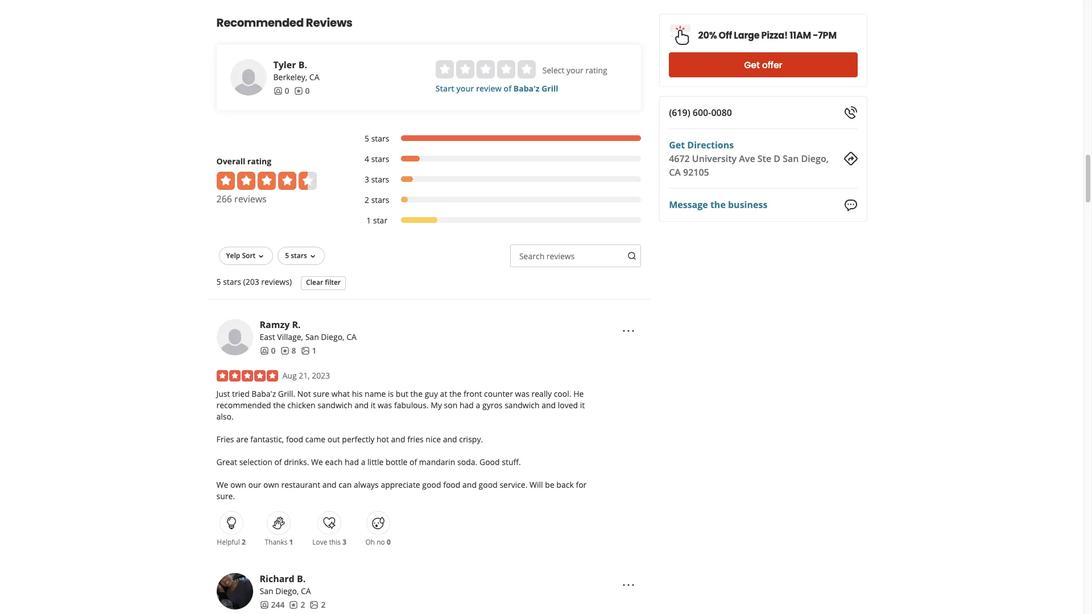 Task type: describe. For each thing, give the bounding box(es) containing it.
village,
[[277, 332, 303, 342]]

(2 reactions) element
[[242, 537, 246, 547]]

92105
[[683, 166, 709, 179]]

the right at
[[449, 388, 462, 399]]

reviews element for richard
[[289, 599, 305, 611]]

stars for "filter reviews by 4 stars rating" 'element' at the top of page
[[371, 154, 389, 164]]

4672
[[669, 152, 690, 165]]

no
[[377, 537, 385, 547]]

directions
[[687, 139, 734, 151]]

grill.
[[278, 388, 295, 399]]

2 sandwich from the left
[[505, 400, 540, 411]]

11am
[[790, 29, 811, 42]]

reviews element for ramzy
[[280, 345, 296, 357]]

4
[[365, 154, 369, 164]]

24 directions v2 image
[[844, 152, 858, 166]]

little
[[367, 457, 384, 467]]

good
[[479, 457, 500, 467]]

5 stars for filter reviews by 5 stars rating element
[[365, 133, 389, 144]]

clear filter
[[306, 278, 341, 287]]

0 for ramzy r.'s the friends element
[[271, 345, 276, 356]]

great selection of drinks.  we each had a little bottle of mandarin soda. good stuff.
[[216, 457, 521, 467]]

grill
[[542, 83, 558, 94]]

5 stars for 5 stars dropdown button
[[285, 251, 307, 260]]

your for select
[[567, 65, 584, 76]]

he
[[573, 388, 584, 399]]

san inside get directions 4672 university ave ste d san diego, ca 92105
[[783, 152, 799, 165]]

message the business button
[[669, 198, 768, 212]]

cool.
[[554, 388, 571, 399]]

b. for richard b.
[[297, 573, 306, 585]]

rating element
[[436, 60, 536, 78]]

0 horizontal spatial rating
[[247, 156, 271, 167]]

stars for filter reviews by 2 stars rating element
[[371, 194, 389, 205]]

san inside richard b. san diego, ca
[[260, 586, 273, 597]]

what
[[332, 388, 350, 399]]

at
[[440, 388, 447, 399]]

0080
[[711, 106, 732, 119]]

ca inside richard b. san diego, ca
[[301, 586, 311, 597]]

24 message v2 image
[[844, 198, 858, 212]]

menu image
[[622, 324, 635, 338]]

16 photos v2 image for b.
[[310, 600, 319, 610]]

san inside ramzy r. east village, san diego, ca
[[305, 332, 319, 342]]

2 good from the left
[[479, 479, 498, 490]]

stuff.
[[502, 457, 521, 467]]

fantastic,
[[250, 434, 284, 445]]

1 sandwich from the left
[[318, 400, 352, 411]]

filter reviews by 4 stars rating element
[[353, 154, 641, 165]]

love
[[312, 537, 327, 547]]

4 stars
[[365, 154, 389, 164]]

offer
[[762, 58, 782, 71]]

0 right the no at the left bottom
[[387, 537, 391, 547]]

2 vertical spatial 5
[[216, 276, 221, 287]]

24 phone v2 image
[[844, 106, 858, 119]]

ste
[[758, 152, 771, 165]]

yelp sort button
[[219, 247, 273, 265]]

oh no 0
[[365, 537, 391, 547]]

1 for 1
[[312, 345, 317, 356]]

ca inside ramzy r. east village, san diego, ca
[[347, 332, 357, 342]]

2 it from the left
[[580, 400, 585, 411]]

aug 21, 2023
[[282, 370, 330, 381]]

3 stars
[[365, 174, 389, 185]]

great
[[216, 457, 237, 467]]

service.
[[500, 479, 528, 490]]

1 horizontal spatial of
[[410, 457, 417, 467]]

2 horizontal spatial of
[[504, 83, 512, 94]]

5 stars button
[[278, 247, 325, 265]]

reviews
[[306, 15, 352, 31]]

review
[[476, 83, 502, 94]]

reviews for search reviews
[[547, 251, 575, 262]]

friends element for tyler b.
[[273, 85, 289, 97]]

20% off large pizza! 11am -7pm
[[698, 29, 837, 42]]

fries
[[407, 434, 424, 445]]

select your rating
[[543, 65, 607, 76]]

gyros
[[482, 400, 503, 411]]

overall
[[216, 156, 245, 167]]

ramzy r. east village, san diego, ca
[[260, 318, 357, 342]]

thanks 1
[[265, 537, 293, 547]]

a inside just tried baba'z grill.  not sure what his name is but the guy at the front counter was really cool.  he recommended the chicken sandwich and it was fabulous.  my son had a gyros sandwich and loved it also.
[[476, 400, 480, 411]]

0 for tyler b.'s the friends element
[[285, 85, 289, 96]]

filter reviews by 2 stars rating element
[[353, 194, 641, 206]]

0 horizontal spatial was
[[378, 400, 392, 411]]

get offer button
[[669, 52, 858, 77]]

baba'z inside just tried baba'z grill.  not sure what his name is but the guy at the front counter was really cool.  he recommended the chicken sandwich and it was fabulous.  my son had a gyros sandwich and loved it also.
[[252, 388, 276, 399]]

8
[[292, 345, 296, 356]]

5 stars (203 reviews)
[[216, 276, 292, 287]]

east
[[260, 332, 275, 342]]

fries
[[216, 434, 234, 445]]

4.5 star rating image
[[216, 172, 317, 190]]

son
[[444, 400, 458, 411]]

16 review v2 image for richard
[[289, 600, 298, 610]]

(619) 600-0080
[[669, 106, 732, 119]]

yelp sort
[[226, 251, 256, 260]]

16 chevron down v2 image for sort
[[257, 252, 266, 261]]

search
[[519, 251, 545, 262]]

my
[[431, 400, 442, 411]]

filter
[[325, 278, 341, 287]]

tried
[[232, 388, 250, 399]]

(0 reactions) element
[[387, 537, 391, 547]]

0 horizontal spatial of
[[274, 457, 282, 467]]

r.
[[292, 318, 301, 331]]

will
[[530, 479, 543, 490]]

search image
[[628, 251, 637, 261]]

be
[[545, 479, 554, 490]]

large
[[734, 29, 760, 42]]

message
[[669, 199, 708, 211]]

photo of ramzy r. image
[[216, 319, 253, 355]]

can
[[339, 479, 352, 490]]

select
[[543, 65, 564, 76]]

chicken
[[287, 400, 315, 411]]

ca inside tyler b. berkeley, ca
[[309, 72, 319, 82]]

photos element for richard b.
[[310, 599, 326, 611]]

get directions link
[[669, 139, 734, 151]]

not
[[297, 388, 311, 399]]

1 horizontal spatial rating
[[586, 65, 607, 76]]

ca inside get directions 4672 university ave ste d san diego, ca 92105
[[669, 166, 681, 179]]

diego, inside richard b. san diego, ca
[[275, 586, 299, 597]]

filter reviews by 3 stars rating element
[[353, 174, 641, 185]]

clear filter button
[[301, 276, 346, 290]]

business
[[728, 199, 768, 211]]

aug
[[282, 370, 297, 381]]

reviews)
[[261, 276, 292, 287]]

(3 reactions) element
[[343, 537, 346, 547]]

0 horizontal spatial had
[[345, 457, 359, 467]]

1 good from the left
[[422, 479, 441, 490]]

photo of richard b. image
[[216, 573, 253, 610]]

richard
[[260, 573, 295, 585]]

drinks.
[[284, 457, 309, 467]]



Task type: locate. For each thing, give the bounding box(es) containing it.
back
[[557, 479, 574, 490]]

friends element down berkeley,
[[273, 85, 289, 97]]

ramzy r. link
[[260, 318, 301, 331]]

guy
[[425, 388, 438, 399]]

0 vertical spatial we
[[311, 457, 323, 467]]

photo of tyler b. image
[[230, 59, 266, 95]]

0 vertical spatial get
[[744, 58, 760, 71]]

it down "he"
[[580, 400, 585, 411]]

we up sure.
[[216, 479, 228, 490]]

16 chevron down v2 image inside yelp sort popup button
[[257, 252, 266, 261]]

get up the 4672
[[669, 139, 685, 151]]

1 vertical spatial reviews
[[547, 251, 575, 262]]

reviews for 266 reviews
[[234, 193, 267, 205]]

1 vertical spatial diego,
[[321, 332, 344, 342]]

1 vertical spatial 16 photos v2 image
[[310, 600, 319, 610]]

menu image
[[622, 578, 635, 592]]

1
[[367, 215, 371, 226], [312, 345, 317, 356], [289, 537, 293, 547]]

a
[[476, 400, 480, 411], [361, 457, 365, 467]]

it
[[371, 400, 376, 411], [580, 400, 585, 411]]

own left the our
[[230, 479, 246, 490]]

our
[[248, 479, 261, 490]]

perfectly
[[342, 434, 374, 445]]

2 horizontal spatial 5
[[365, 133, 369, 144]]

diego, down richard b. link
[[275, 586, 299, 597]]

reviews down 4.5 star rating image
[[234, 193, 267, 205]]

1 vertical spatial had
[[345, 457, 359, 467]]

1 right thanks
[[289, 537, 293, 547]]

21,
[[299, 370, 310, 381]]

16 review v2 image left 8 at the left
[[280, 346, 289, 355]]

0 vertical spatial had
[[460, 400, 474, 411]]

1 vertical spatial 5 stars
[[285, 251, 307, 260]]

friends element for ramzy r.
[[260, 345, 276, 357]]

0 vertical spatial food
[[286, 434, 303, 445]]

1 horizontal spatial had
[[460, 400, 474, 411]]

bottle
[[386, 457, 407, 467]]

helpful 2
[[217, 537, 246, 547]]

pizza!
[[761, 29, 788, 42]]

0 vertical spatial a
[[476, 400, 480, 411]]

1 vertical spatial reviews element
[[280, 345, 296, 357]]

0 vertical spatial was
[[515, 388, 530, 399]]

diego,
[[801, 152, 829, 165], [321, 332, 344, 342], [275, 586, 299, 597]]

0 horizontal spatial food
[[286, 434, 303, 445]]

2 horizontal spatial san
[[783, 152, 799, 165]]

nice
[[426, 434, 441, 445]]

16 friends v2 image for richard
[[260, 600, 269, 610]]

had right "each"
[[345, 457, 359, 467]]

overall rating
[[216, 156, 271, 167]]

b. right richard
[[297, 573, 306, 585]]

san right village,
[[305, 332, 319, 342]]

of left drinks.
[[274, 457, 282, 467]]

tyler b. berkeley, ca
[[273, 59, 319, 82]]

ramzy
[[260, 318, 290, 331]]

1 vertical spatial food
[[443, 479, 460, 490]]

restaurant
[[281, 479, 320, 490]]

-
[[813, 29, 818, 42]]

1 horizontal spatial own
[[263, 479, 279, 490]]

but
[[396, 388, 408, 399]]

2 vertical spatial san
[[260, 586, 273, 597]]

0
[[285, 85, 289, 96], [305, 85, 310, 96], [271, 345, 276, 356], [387, 537, 391, 547]]

1 horizontal spatial good
[[479, 479, 498, 490]]

1 horizontal spatial 3
[[365, 174, 369, 185]]

star
[[373, 215, 387, 226]]

front
[[464, 388, 482, 399]]

your right start
[[456, 83, 474, 94]]

0 horizontal spatial good
[[422, 479, 441, 490]]

we own our own restaurant and can always appreciate good food and good service.  will be back for sure.
[[216, 479, 587, 502]]

san right d
[[783, 152, 799, 165]]

  text field
[[510, 245, 641, 267]]

photos element for ramzy r.
[[301, 345, 317, 357]]

0 horizontal spatial san
[[260, 586, 273, 597]]

stars for 5 stars dropdown button
[[291, 251, 307, 260]]

1 horizontal spatial 1
[[312, 345, 317, 356]]

2 stars
[[365, 194, 389, 205]]

photos element right 8 at the left
[[301, 345, 317, 357]]

your for start
[[456, 83, 474, 94]]

1 horizontal spatial 5
[[285, 251, 289, 260]]

1 horizontal spatial your
[[567, 65, 584, 76]]

and left can
[[322, 479, 337, 490]]

of right bottle
[[410, 457, 417, 467]]

0 horizontal spatial own
[[230, 479, 246, 490]]

0 horizontal spatial 5
[[216, 276, 221, 287]]

stars for filter reviews by 3 stars rating element
[[371, 174, 389, 185]]

reviews element
[[294, 85, 310, 97], [280, 345, 296, 357], [289, 599, 305, 611]]

(no rating) image
[[436, 60, 536, 78]]

16 chevron down v2 image up clear
[[308, 252, 317, 261]]

1 horizontal spatial 16 chevron down v2 image
[[308, 252, 317, 261]]

1 vertical spatial rating
[[247, 156, 271, 167]]

0 right 16 friends v2 image
[[285, 85, 289, 96]]

0 vertical spatial reviews
[[234, 193, 267, 205]]

1 vertical spatial 1
[[312, 345, 317, 356]]

d
[[774, 152, 780, 165]]

5 inside dropdown button
[[285, 251, 289, 260]]

for
[[576, 479, 587, 490]]

off
[[719, 29, 732, 42]]

0 right 16 review v2 icon on the top left
[[305, 85, 310, 96]]

2 16 friends v2 image from the top
[[260, 600, 269, 610]]

1 right 8 at the left
[[312, 345, 317, 356]]

0 down 'east'
[[271, 345, 276, 356]]

2 vertical spatial diego,
[[275, 586, 299, 597]]

food down 'mandarin'
[[443, 479, 460, 490]]

we left "each"
[[311, 457, 323, 467]]

your right select
[[567, 65, 584, 76]]

1 star
[[367, 215, 387, 226]]

0 horizontal spatial 16 chevron down v2 image
[[257, 252, 266, 261]]

0 vertical spatial 1
[[367, 215, 371, 226]]

1 vertical spatial friends element
[[260, 345, 276, 357]]

reviews right search at left top
[[547, 251, 575, 262]]

1 horizontal spatial diego,
[[321, 332, 344, 342]]

0 vertical spatial 5
[[365, 133, 369, 144]]

stars inside dropdown button
[[291, 251, 307, 260]]

the up fabulous.
[[410, 388, 423, 399]]

0 vertical spatial your
[[567, 65, 584, 76]]

0 horizontal spatial it
[[371, 400, 376, 411]]

1 horizontal spatial food
[[443, 479, 460, 490]]

5 stars up 4 stars
[[365, 133, 389, 144]]

16 friends v2 image down 'east'
[[260, 346, 269, 355]]

16 review v2 image right the 244
[[289, 600, 298, 610]]

rating right select
[[586, 65, 607, 76]]

3 right this
[[343, 537, 346, 547]]

photos element containing 1
[[301, 345, 317, 357]]

1 vertical spatial photos element
[[310, 599, 326, 611]]

ca
[[309, 72, 319, 82], [669, 166, 681, 179], [347, 332, 357, 342], [301, 586, 311, 597]]

yelp
[[226, 251, 240, 260]]

2 16 chevron down v2 image from the left
[[308, 252, 317, 261]]

0 horizontal spatial baba'z
[[252, 388, 276, 399]]

0 horizontal spatial a
[[361, 457, 365, 467]]

16 photos v2 image down richard b. san diego, ca
[[310, 600, 319, 610]]

0 vertical spatial diego,
[[801, 152, 829, 165]]

0 vertical spatial 16 friends v2 image
[[260, 346, 269, 355]]

1 horizontal spatial a
[[476, 400, 480, 411]]

2 vertical spatial 1
[[289, 537, 293, 547]]

this
[[329, 537, 341, 547]]

san down richard
[[260, 586, 273, 597]]

5 stars up 'reviews)'
[[285, 251, 307, 260]]

5 stars inside dropdown button
[[285, 251, 307, 260]]

reviews element containing 0
[[294, 85, 310, 97]]

1 horizontal spatial baba'z
[[514, 83, 540, 94]]

was down is
[[378, 400, 392, 411]]

love this 3
[[312, 537, 346, 547]]

1 horizontal spatial was
[[515, 388, 530, 399]]

berkeley,
[[273, 72, 307, 82]]

get left offer
[[744, 58, 760, 71]]

stars
[[371, 133, 389, 144], [371, 154, 389, 164], [371, 174, 389, 185], [371, 194, 389, 205], [291, 251, 307, 260], [223, 276, 241, 287]]

richard b. san diego, ca
[[260, 573, 311, 597]]

get for get directions 4672 university ave ste d san diego, ca 92105
[[669, 139, 685, 151]]

2 own from the left
[[263, 479, 279, 490]]

1 horizontal spatial sandwich
[[505, 400, 540, 411]]

16 photos v2 image for r.
[[301, 346, 310, 355]]

stars inside 'element'
[[371, 154, 389, 164]]

reviews element down village,
[[280, 345, 296, 357]]

0 horizontal spatial 1
[[289, 537, 293, 547]]

get inside get directions 4672 university ave ste d san diego, ca 92105
[[669, 139, 685, 151]]

food inside we own our own restaurant and can always appreciate good food and good service.  will be back for sure.
[[443, 479, 460, 490]]

b. up berkeley,
[[298, 59, 307, 71]]

0 horizontal spatial get
[[669, 139, 685, 151]]

the right message
[[710, 199, 726, 211]]

1 left star
[[367, 215, 371, 226]]

3 down 4
[[365, 174, 369, 185]]

reviews element containing 2
[[289, 599, 305, 611]]

hot
[[377, 434, 389, 445]]

1 16 chevron down v2 image from the left
[[257, 252, 266, 261]]

16 friends v2 image
[[273, 86, 282, 95]]

is
[[388, 388, 394, 399]]

5 left (203 on the left top
[[216, 276, 221, 287]]

filter reviews by 5 stars rating element
[[353, 133, 641, 144]]

1 16 friends v2 image from the top
[[260, 346, 269, 355]]

came
[[305, 434, 325, 445]]

baba'z left "grill"
[[514, 83, 540, 94]]

a left little
[[361, 457, 365, 467]]

start
[[436, 83, 454, 94]]

1 vertical spatial 16 review v2 image
[[289, 600, 298, 610]]

stars up 4 stars
[[371, 133, 389, 144]]

5
[[365, 133, 369, 144], [285, 251, 289, 260], [216, 276, 221, 287]]

good down 'mandarin'
[[422, 479, 441, 490]]

oh
[[365, 537, 375, 547]]

and
[[354, 400, 369, 411], [542, 400, 556, 411], [391, 434, 405, 445], [443, 434, 457, 445], [322, 479, 337, 490], [462, 479, 477, 490]]

1 vertical spatial your
[[456, 83, 474, 94]]

photos element down richard b. san diego, ca
[[310, 599, 326, 611]]

0 vertical spatial 16 photos v2 image
[[301, 346, 310, 355]]

(619)
[[669, 106, 690, 119]]

stars up clear
[[291, 251, 307, 260]]

0 vertical spatial b.
[[298, 59, 307, 71]]

diego, up 2023
[[321, 332, 344, 342]]

1 vertical spatial 5
[[285, 251, 289, 260]]

reviews element containing 8
[[280, 345, 296, 357]]

0 vertical spatial 3
[[365, 174, 369, 185]]

the inside button
[[710, 199, 726, 211]]

1 horizontal spatial it
[[580, 400, 585, 411]]

1 it from the left
[[371, 400, 376, 411]]

message the business
[[669, 199, 768, 211]]

soda.
[[457, 457, 477, 467]]

b.
[[298, 59, 307, 71], [297, 573, 306, 585]]

appreciate
[[381, 479, 420, 490]]

0 vertical spatial san
[[783, 152, 799, 165]]

reviews element for tyler
[[294, 85, 310, 97]]

1 vertical spatial baba'z
[[252, 388, 276, 399]]

stars for filter reviews by 5 stars rating element
[[371, 133, 389, 144]]

16 review v2 image for ramzy
[[280, 346, 289, 355]]

5 for 5 stars dropdown button
[[285, 251, 289, 260]]

diego, inside ramzy r. east village, san diego, ca
[[321, 332, 344, 342]]

5 up 'reviews)'
[[285, 251, 289, 260]]

0 vertical spatial friends element
[[273, 85, 289, 97]]

16 photos v2 image right 8 at the left
[[301, 346, 310, 355]]

fries are fantastic, food came out perfectly hot and fries nice and crispy.
[[216, 434, 483, 445]]

0 horizontal spatial we
[[216, 479, 228, 490]]

5 stars
[[365, 133, 389, 144], [285, 251, 307, 260]]

0 vertical spatial 5 stars
[[365, 133, 389, 144]]

name
[[365, 388, 386, 399]]

5 for filter reviews by 5 stars rating element
[[365, 133, 369, 144]]

7pm
[[818, 29, 837, 42]]

1 vertical spatial b.
[[297, 573, 306, 585]]

266 reviews
[[216, 193, 267, 205]]

are
[[236, 434, 248, 445]]

get for get offer
[[744, 58, 760, 71]]

1 vertical spatial san
[[305, 332, 319, 342]]

2 vertical spatial friends element
[[260, 599, 285, 611]]

16 chevron down v2 image
[[257, 252, 266, 261], [308, 252, 317, 261]]

baba'z left grill.
[[252, 388, 276, 399]]

and right nice
[[443, 434, 457, 445]]

had inside just tried baba'z grill.  not sure what his name is but the guy at the front counter was really cool.  he recommended the chicken sandwich and it was fabulous.  my son had a gyros sandwich and loved it also.
[[460, 400, 474, 411]]

stars right 4
[[371, 154, 389, 164]]

photos element
[[301, 345, 317, 357], [310, 599, 326, 611]]

1 vertical spatial 3
[[343, 537, 346, 547]]

16 chevron down v2 image inside 5 stars dropdown button
[[308, 252, 317, 261]]

start your review of baba'z grill
[[436, 83, 558, 94]]

0 horizontal spatial sandwich
[[318, 400, 352, 411]]

good down good at the bottom left of page
[[479, 479, 498, 490]]

rating
[[586, 65, 607, 76], [247, 156, 271, 167]]

sandwich down really
[[505, 400, 540, 411]]

1 horizontal spatial get
[[744, 58, 760, 71]]

1 vertical spatial a
[[361, 457, 365, 467]]

rating up 4.5 star rating image
[[247, 156, 271, 167]]

16 chevron down v2 image for stars
[[308, 252, 317, 261]]

16 chevron down v2 image right sort
[[257, 252, 266, 261]]

university
[[692, 152, 737, 165]]

his
[[352, 388, 363, 399]]

and down soda.
[[462, 479, 477, 490]]

0 horizontal spatial 5 stars
[[285, 251, 307, 260]]

stars up 2 stars
[[371, 174, 389, 185]]

crispy.
[[459, 434, 483, 445]]

of right review
[[504, 83, 512, 94]]

own
[[230, 479, 246, 490], [263, 479, 279, 490]]

out
[[327, 434, 340, 445]]

sure.
[[216, 491, 235, 502]]

had down front
[[460, 400, 474, 411]]

5 up 4
[[365, 133, 369, 144]]

get offer
[[744, 58, 782, 71]]

recommended reviews
[[216, 15, 352, 31]]

(203
[[243, 276, 259, 287]]

filter reviews by 1 star rating element
[[353, 215, 641, 226]]

thanks
[[265, 537, 288, 547]]

fabulous.
[[394, 400, 429, 411]]

get inside button
[[744, 58, 760, 71]]

5 star rating image
[[216, 370, 278, 382]]

0 vertical spatial reviews element
[[294, 85, 310, 97]]

1 vertical spatial was
[[378, 400, 392, 411]]

had
[[460, 400, 474, 411], [345, 457, 359, 467]]

1 vertical spatial 16 friends v2 image
[[260, 600, 269, 610]]

we inside we own our own restaurant and can always appreciate good food and good service.  will be back for sure.
[[216, 479, 228, 490]]

reviews element down berkeley,
[[294, 85, 310, 97]]

selection
[[239, 457, 272, 467]]

the down grill.
[[273, 400, 285, 411]]

16 friends v2 image
[[260, 346, 269, 355], [260, 600, 269, 610]]

1 vertical spatial get
[[669, 139, 685, 151]]

0 vertical spatial 16 review v2 image
[[280, 346, 289, 355]]

get directions 4672 university ave ste d san diego, ca 92105
[[669, 139, 829, 179]]

1 horizontal spatial san
[[305, 332, 319, 342]]

0 horizontal spatial your
[[456, 83, 474, 94]]

None radio
[[436, 60, 454, 78], [456, 60, 474, 78], [477, 60, 495, 78], [497, 60, 515, 78], [436, 60, 454, 78], [456, 60, 474, 78], [477, 60, 495, 78], [497, 60, 515, 78]]

2 vertical spatial reviews element
[[289, 599, 305, 611]]

0 inside reviews element
[[305, 85, 310, 96]]

1 own from the left
[[230, 479, 246, 490]]

0 vertical spatial rating
[[586, 65, 607, 76]]

search reviews
[[519, 251, 575, 262]]

was left really
[[515, 388, 530, 399]]

sure
[[313, 388, 329, 399]]

clear
[[306, 278, 323, 287]]

friends element containing 244
[[260, 599, 285, 611]]

friends element for richard b.
[[260, 599, 285, 611]]

and down his
[[354, 400, 369, 411]]

1 horizontal spatial reviews
[[547, 251, 575, 262]]

0 horizontal spatial reviews
[[234, 193, 267, 205]]

and down really
[[542, 400, 556, 411]]

2 horizontal spatial 1
[[367, 215, 371, 226]]

16 review v2 image
[[294, 86, 303, 95]]

16 photos v2 image
[[301, 346, 310, 355], [310, 600, 319, 610]]

it down name
[[371, 400, 376, 411]]

16 friends v2 image left the 244
[[260, 600, 269, 610]]

own right the our
[[263, 479, 279, 490]]

0 for reviews element containing 0
[[305, 85, 310, 96]]

sandwich down what
[[318, 400, 352, 411]]

just tried baba'z grill.  not sure what his name is but the guy at the front counter was really cool.  he recommended the chicken sandwich and it was fabulous.  my son had a gyros sandwich and loved it also.
[[216, 388, 585, 422]]

stars up star
[[371, 194, 389, 205]]

0 horizontal spatial diego,
[[275, 586, 299, 597]]

1 horizontal spatial we
[[311, 457, 323, 467]]

friends element
[[273, 85, 289, 97], [260, 345, 276, 357], [260, 599, 285, 611]]

diego, left 24 directions v2 'icon'
[[801, 152, 829, 165]]

friends element down 'east'
[[260, 345, 276, 357]]

reviews element right the 244
[[289, 599, 305, 611]]

0 horizontal spatial 3
[[343, 537, 346, 547]]

diego, inside get directions 4672 university ave ste d san diego, ca 92105
[[801, 152, 829, 165]]

photos element containing 2
[[310, 599, 326, 611]]

friends element down richard b. san diego, ca
[[260, 599, 285, 611]]

a down front
[[476, 400, 480, 411]]

1 horizontal spatial 5 stars
[[365, 133, 389, 144]]

b. inside tyler b. berkeley, ca
[[298, 59, 307, 71]]

food left came
[[286, 434, 303, 445]]

1 vertical spatial we
[[216, 479, 228, 490]]

food
[[286, 434, 303, 445], [443, 479, 460, 490]]

b. for tyler b.
[[298, 59, 307, 71]]

0 vertical spatial baba'z
[[514, 83, 540, 94]]

b. inside richard b. san diego, ca
[[297, 573, 306, 585]]

stars left (203 on the left top
[[223, 276, 241, 287]]

16 friends v2 image for ramzy
[[260, 346, 269, 355]]

(1 reaction) element
[[289, 537, 293, 547]]

1 for 1 star
[[367, 215, 371, 226]]

2 horizontal spatial diego,
[[801, 152, 829, 165]]

just
[[216, 388, 230, 399]]

16 review v2 image
[[280, 346, 289, 355], [289, 600, 298, 610]]

baba'z
[[514, 83, 540, 94], [252, 388, 276, 399]]

None radio
[[518, 60, 536, 78]]

and right hot
[[391, 434, 405, 445]]



Task type: vqa. For each thing, say whether or not it's contained in the screenshot.
IRISH PUB
no



